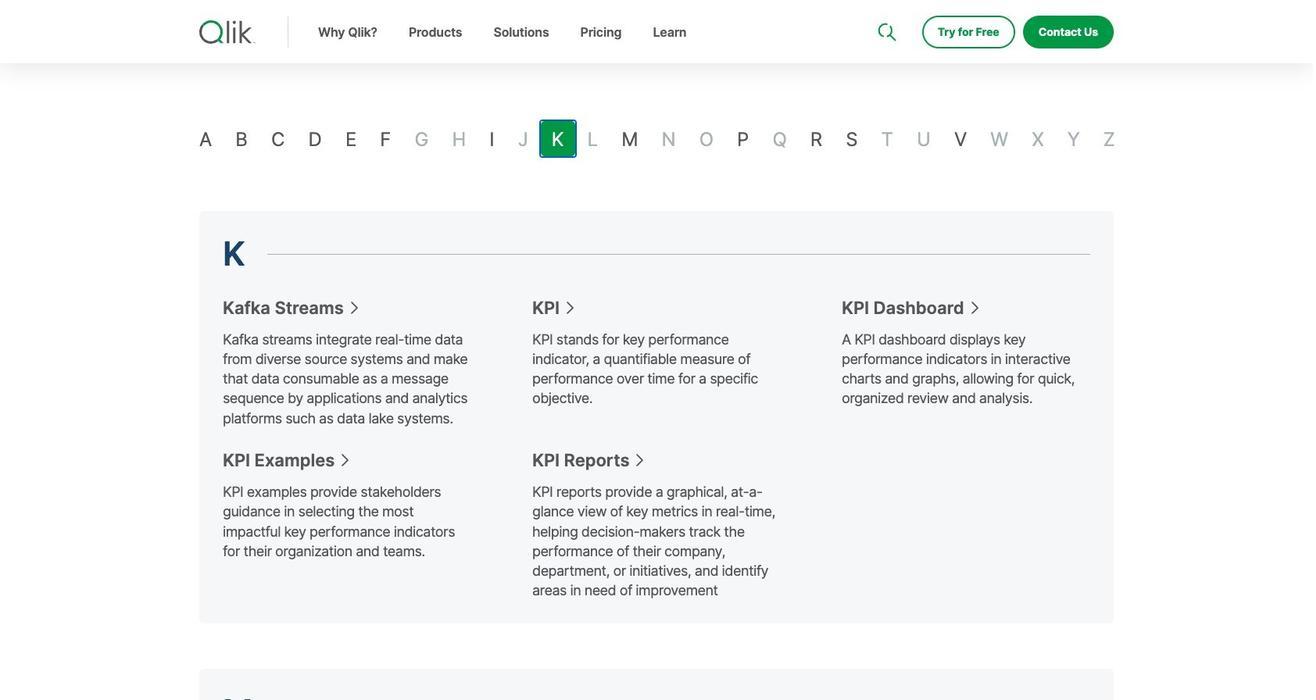 Task type: describe. For each thing, give the bounding box(es) containing it.
support image
[[880, 0, 892, 13]]

qlik image
[[199, 20, 256, 44]]

company image
[[970, 0, 983, 13]]



Task type: vqa. For each thing, say whether or not it's contained in the screenshot.
"Pricing" link
no



